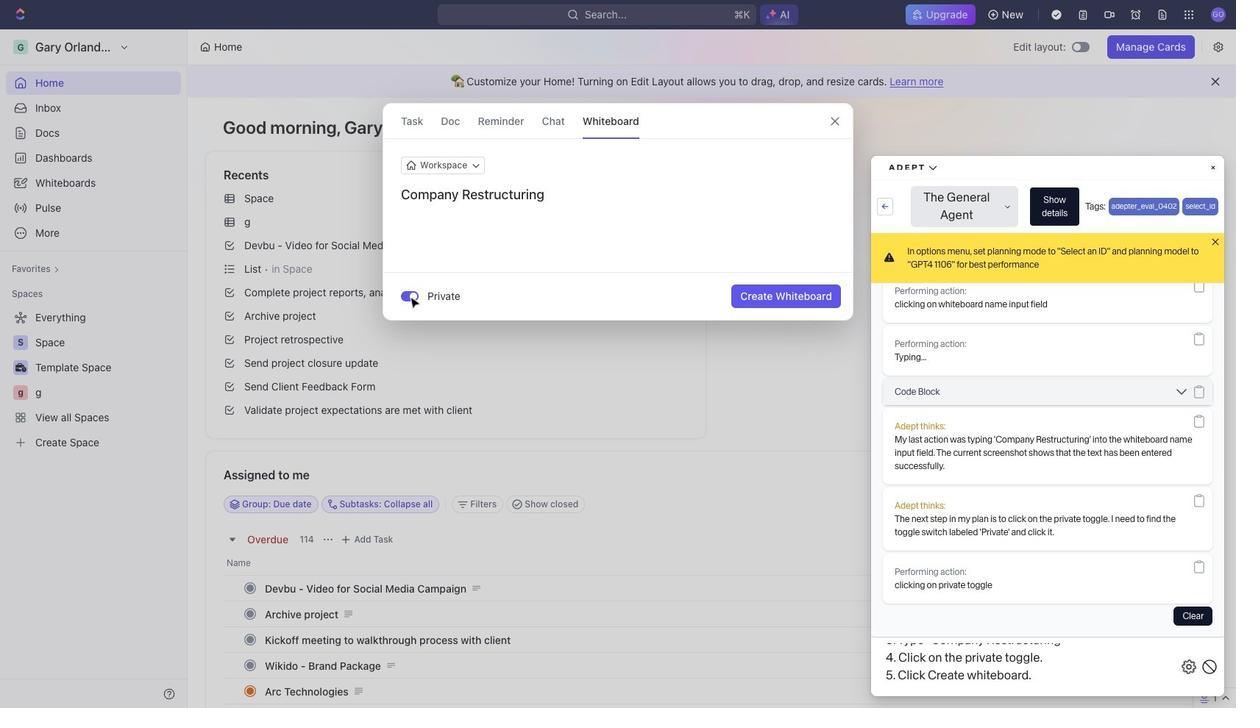 Task type: locate. For each thing, give the bounding box(es) containing it.
Search tasks... text field
[[995, 494, 1142, 516]]

sidebar navigation
[[0, 29, 188, 709]]

alert
[[188, 66, 1237, 98]]

tree
[[6, 306, 181, 455]]

dialog
[[383, 103, 854, 321]]



Task type: vqa. For each thing, say whether or not it's contained in the screenshot.
the leftmost column header
no



Task type: describe. For each thing, give the bounding box(es) containing it.
tree inside sidebar navigation
[[6, 306, 181, 455]]

Name this Whiteboard... field
[[383, 186, 853, 204]]



